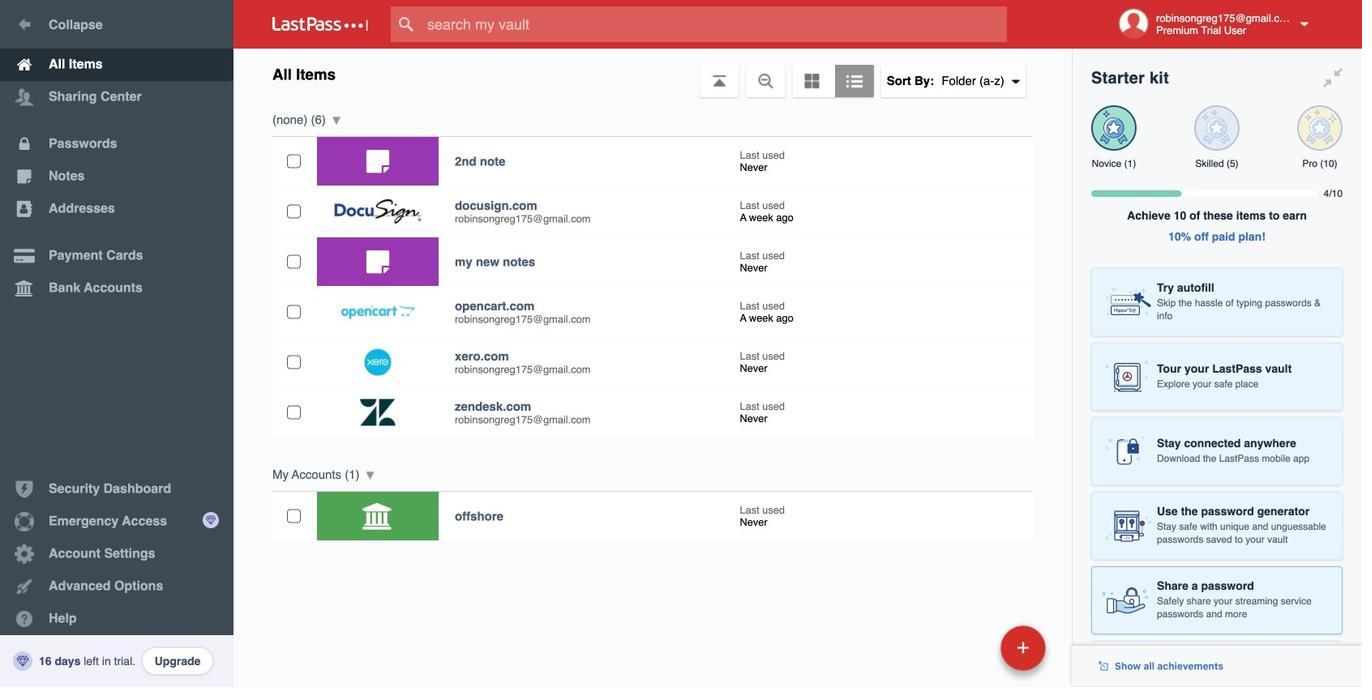 Task type: locate. For each thing, give the bounding box(es) containing it.
vault options navigation
[[233, 49, 1072, 97]]

new item navigation
[[889, 621, 1056, 688]]

search my vault text field
[[391, 6, 1039, 42]]

main navigation navigation
[[0, 0, 233, 688]]

lastpass image
[[272, 17, 368, 32]]



Task type: describe. For each thing, give the bounding box(es) containing it.
Search search field
[[391, 6, 1039, 42]]

new item element
[[889, 625, 1052, 671]]



Task type: vqa. For each thing, say whether or not it's contained in the screenshot.
New item icon
no



